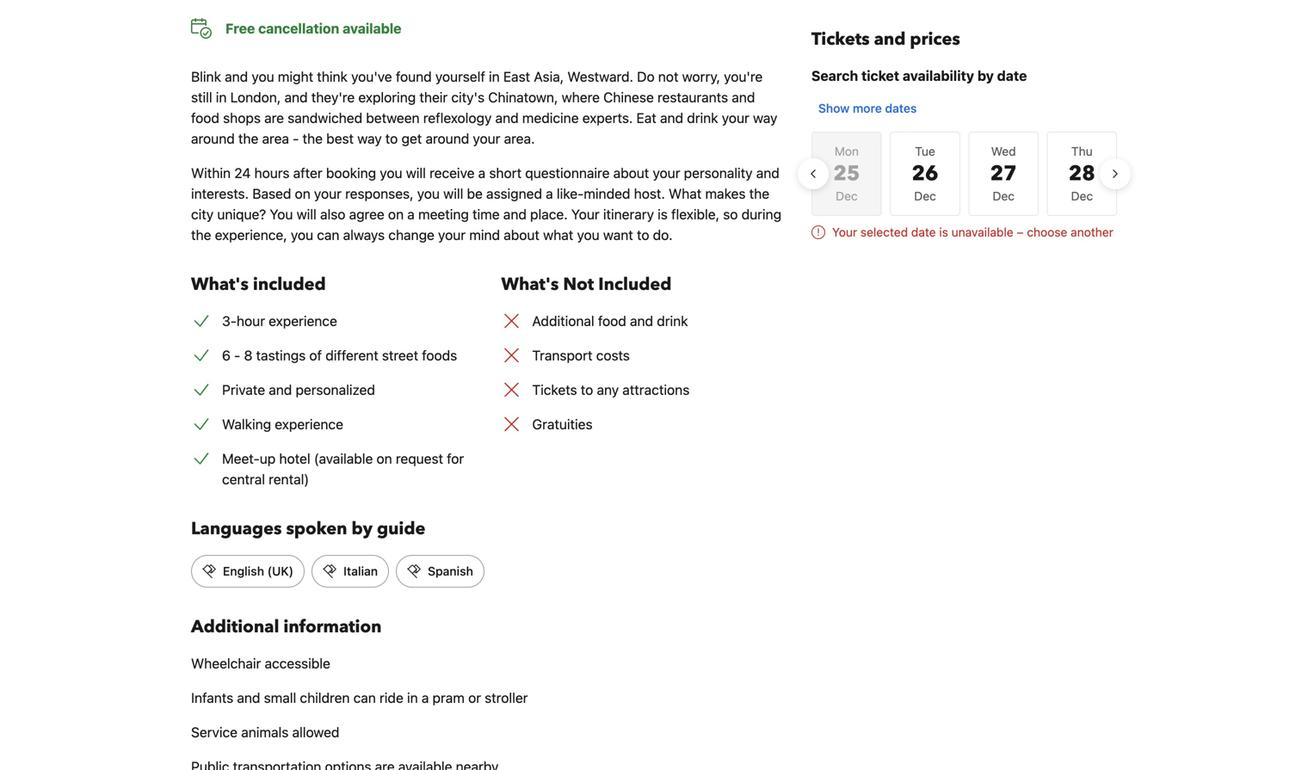 Task type: locate. For each thing, give the bounding box(es) containing it.
1 vertical spatial way
[[357, 130, 382, 147]]

1 horizontal spatial tickets
[[811, 28, 870, 51]]

drink down restaurants
[[687, 110, 718, 126]]

0 vertical spatial food
[[191, 110, 219, 126]]

2 vertical spatial on
[[377, 451, 392, 467]]

additional
[[532, 313, 594, 329], [191, 615, 279, 639]]

1 vertical spatial additional
[[191, 615, 279, 639]]

1 vertical spatial can
[[353, 690, 376, 706]]

1 vertical spatial on
[[388, 206, 404, 222]]

way down you're
[[753, 110, 777, 126]]

wheelchair
[[191, 655, 261, 672]]

1 vertical spatial about
[[504, 227, 540, 243]]

and right eat
[[660, 110, 683, 126]]

you up london, on the left of the page
[[252, 68, 274, 85]]

0 horizontal spatial additional
[[191, 615, 279, 639]]

1 horizontal spatial in
[[407, 690, 418, 706]]

the
[[238, 130, 259, 147], [303, 130, 323, 147], [749, 185, 769, 202], [191, 227, 211, 243]]

dec down the 26
[[914, 189, 936, 203]]

think
[[317, 68, 348, 85]]

experience down private and personalized at the left
[[275, 416, 343, 432]]

mon 25 dec
[[833, 144, 860, 203]]

around down reflexology
[[426, 130, 469, 147]]

- right the area
[[293, 130, 299, 147]]

0 vertical spatial way
[[753, 110, 777, 126]]

like-
[[557, 185, 584, 202]]

additional up transport on the top of page
[[532, 313, 594, 329]]

free
[[225, 20, 255, 37]]

to left the get
[[385, 130, 398, 147]]

food inside blink and you might think you've found yourself in east asia, westward. do not worry, you're still in london, and they're exploring their city's chinatown, where chinese restaurants and food shops are sandwiched between reflexology and medicine experts. eat and drink your way around the area - the best way to get around your area.
[[191, 110, 219, 126]]

costs
[[596, 347, 630, 364]]

tickets down transport on the top of page
[[532, 382, 577, 398]]

london,
[[230, 89, 281, 105]]

the down shops
[[238, 130, 259, 147]]

1 vertical spatial in
[[216, 89, 227, 105]]

tickets up 'search' at right
[[811, 28, 870, 51]]

dec down 28
[[1071, 189, 1093, 203]]

available
[[343, 20, 401, 37]]

is up do.
[[658, 206, 668, 222]]

0 horizontal spatial tickets
[[532, 382, 577, 398]]

and left small
[[237, 690, 260, 706]]

blink
[[191, 68, 221, 85]]

and up area.
[[495, 110, 519, 126]]

a up place.
[[546, 185, 553, 202]]

what's for what's included
[[191, 273, 249, 296]]

between
[[366, 110, 420, 126]]

you've
[[351, 68, 392, 85]]

the down city
[[191, 227, 211, 243]]

experience up of
[[269, 313, 337, 329]]

you inside blink and you might think you've found yourself in east asia, westward. do not worry, you're still in london, and they're exploring their city's chinatown, where chinese restaurants and food shops are sandwiched between reflexology and medicine experts. eat and drink your way around the area - the best way to get around your area.
[[252, 68, 274, 85]]

1 vertical spatial food
[[598, 313, 626, 329]]

0 horizontal spatial date
[[911, 225, 936, 239]]

1 horizontal spatial additional
[[532, 313, 594, 329]]

1 horizontal spatial will
[[406, 165, 426, 181]]

food down still
[[191, 110, 219, 126]]

drink down included
[[657, 313, 688, 329]]

dec down 27
[[993, 189, 1015, 203]]

small
[[264, 690, 296, 706]]

0 vertical spatial drink
[[687, 110, 718, 126]]

flexible,
[[671, 206, 719, 222]]

is left unavailable
[[939, 225, 948, 239]]

itinerary
[[603, 206, 654, 222]]

your down meeting at the left top of the page
[[438, 227, 466, 243]]

by left guide
[[351, 517, 373, 541]]

wheelchair accessible
[[191, 655, 330, 672]]

can left ride
[[353, 690, 376, 706]]

date right selected
[[911, 225, 936, 239]]

1 vertical spatial experience
[[275, 416, 343, 432]]

2 horizontal spatial in
[[489, 68, 500, 85]]

1 horizontal spatial food
[[598, 313, 626, 329]]

0 horizontal spatial -
[[234, 347, 240, 364]]

will
[[406, 165, 426, 181], [443, 185, 463, 202], [297, 206, 317, 222]]

your down like-
[[571, 206, 600, 222]]

you up meeting at the left top of the page
[[417, 185, 440, 202]]

your selected date is unavailable – choose another
[[832, 225, 1113, 239]]

1 dec from the left
[[836, 189, 858, 203]]

a
[[478, 165, 486, 181], [546, 185, 553, 202], [407, 206, 415, 222], [422, 690, 429, 706]]

after
[[293, 165, 322, 181]]

1 what's from the left
[[191, 273, 249, 296]]

to inside within 24 hours after booking you will receive a short questionnaire about your personality and interests. based on your responses, you will be assigned a like-minded host. what makes the city unique? you will also agree on a meeting time and place. your itinerary is flexible, so during the experience, you can always change your mind about what you want to do.
[[637, 227, 649, 243]]

date right the availability
[[997, 68, 1027, 84]]

1 horizontal spatial by
[[978, 68, 994, 84]]

2 dec from the left
[[914, 189, 936, 203]]

1 horizontal spatial date
[[997, 68, 1027, 84]]

tue
[[915, 144, 935, 158]]

dec inside thu 28 dec
[[1071, 189, 1093, 203]]

2 vertical spatial to
[[581, 382, 593, 398]]

your up also
[[314, 185, 342, 202]]

0 vertical spatial will
[[406, 165, 426, 181]]

25
[[833, 160, 860, 188]]

about up host.
[[613, 165, 649, 181]]

on left request on the bottom left
[[377, 451, 392, 467]]

1 vertical spatial by
[[351, 517, 373, 541]]

a up change
[[407, 206, 415, 222]]

can inside within 24 hours after booking you will receive a short questionnaire about your personality and interests. based on your responses, you will be assigned a like-minded host. what makes the city unique? you will also agree on a meeting time and place. your itinerary is flexible, so during the experience, you can always change your mind about what you want to do.
[[317, 227, 339, 243]]

way
[[753, 110, 777, 126], [357, 130, 382, 147]]

on down the after
[[295, 185, 310, 202]]

0 horizontal spatial your
[[571, 206, 600, 222]]

hotel
[[279, 451, 310, 467]]

1 horizontal spatial is
[[939, 225, 948, 239]]

thu
[[1071, 144, 1093, 158]]

0 horizontal spatial to
[[385, 130, 398, 147]]

spanish
[[428, 564, 473, 578]]

included
[[598, 273, 672, 296]]

0 vertical spatial to
[[385, 130, 398, 147]]

6 - 8 tastings of different street foods
[[222, 347, 457, 364]]

0 horizontal spatial way
[[357, 130, 382, 147]]

dec for 27
[[993, 189, 1015, 203]]

0 horizontal spatial by
[[351, 517, 373, 541]]

dec down 25
[[836, 189, 858, 203]]

- right 6
[[234, 347, 240, 364]]

0 vertical spatial by
[[978, 68, 994, 84]]

can down also
[[317, 227, 339, 243]]

is inside within 24 hours after booking you will receive a short questionnaire about your personality and interests. based on your responses, you will be assigned a like-minded host. what makes the city unique? you will also agree on a meeting time and place. your itinerary is flexible, so during the experience, you can always change your mind about what you want to do.
[[658, 206, 668, 222]]

8
[[244, 347, 252, 364]]

0 vertical spatial your
[[571, 206, 600, 222]]

mind
[[469, 227, 500, 243]]

0 horizontal spatial what's
[[191, 273, 249, 296]]

1 horizontal spatial about
[[613, 165, 649, 181]]

not
[[563, 273, 594, 296]]

service
[[191, 724, 238, 741]]

and down might
[[284, 89, 308, 105]]

region containing 25
[[798, 124, 1131, 224]]

chinese
[[603, 89, 654, 105]]

will down the get
[[406, 165, 426, 181]]

your down you're
[[722, 110, 749, 126]]

additional up wheelchair
[[191, 615, 279, 639]]

short
[[489, 165, 522, 181]]

do
[[637, 68, 655, 85]]

1 vertical spatial to
[[637, 227, 649, 243]]

1 horizontal spatial your
[[832, 225, 857, 239]]

meeting
[[418, 206, 469, 222]]

0 vertical spatial experience
[[269, 313, 337, 329]]

3 dec from the left
[[993, 189, 1015, 203]]

0 vertical spatial tickets
[[811, 28, 870, 51]]

eat
[[636, 110, 656, 126]]

0 vertical spatial additional
[[532, 313, 594, 329]]

to left any
[[581, 382, 593, 398]]

a left pram
[[422, 690, 429, 706]]

still
[[191, 89, 212, 105]]

way right best
[[357, 130, 382, 147]]

in right ride
[[407, 690, 418, 706]]

1 vertical spatial your
[[832, 225, 857, 239]]

around up 'within'
[[191, 130, 235, 147]]

what's up 3-
[[191, 273, 249, 296]]

0 horizontal spatial food
[[191, 110, 219, 126]]

place.
[[530, 206, 568, 222]]

and up london, on the left of the page
[[225, 68, 248, 85]]

you down you
[[291, 227, 313, 243]]

0 vertical spatial -
[[293, 130, 299, 147]]

dec inside wed 27 dec
[[993, 189, 1015, 203]]

3-hour experience
[[222, 313, 337, 329]]

2 horizontal spatial will
[[443, 185, 463, 202]]

by right the availability
[[978, 68, 994, 84]]

show more dates
[[818, 101, 917, 115]]

minded
[[584, 185, 630, 202]]

stroller
[[485, 690, 528, 706]]

0 vertical spatial about
[[613, 165, 649, 181]]

food up costs
[[598, 313, 626, 329]]

in left east
[[489, 68, 500, 85]]

your
[[571, 206, 600, 222], [832, 225, 857, 239]]

0 vertical spatial can
[[317, 227, 339, 243]]

within
[[191, 165, 231, 181]]

private
[[222, 382, 265, 398]]

they're
[[311, 89, 355, 105]]

and up ticket
[[874, 28, 906, 51]]

personalized
[[296, 382, 375, 398]]

and down included
[[630, 313, 653, 329]]

tickets
[[811, 28, 870, 51], [532, 382, 577, 398]]

your left selected
[[832, 225, 857, 239]]

region
[[798, 124, 1131, 224]]

1 vertical spatial drink
[[657, 313, 688, 329]]

cancellation
[[258, 20, 339, 37]]

0 horizontal spatial will
[[297, 206, 317, 222]]

tickets and prices
[[811, 28, 960, 51]]

in right still
[[216, 89, 227, 105]]

experience
[[269, 313, 337, 329], [275, 416, 343, 432]]

and down you're
[[732, 89, 755, 105]]

1 horizontal spatial what's
[[501, 273, 559, 296]]

walking
[[222, 416, 271, 432]]

on up change
[[388, 206, 404, 222]]

will right you
[[297, 206, 317, 222]]

1 horizontal spatial around
[[426, 130, 469, 147]]

to left do.
[[637, 227, 649, 243]]

additional for additional information
[[191, 615, 279, 639]]

0 vertical spatial is
[[658, 206, 668, 222]]

0 horizontal spatial in
[[216, 89, 227, 105]]

and
[[874, 28, 906, 51], [225, 68, 248, 85], [284, 89, 308, 105], [732, 89, 755, 105], [495, 110, 519, 126], [660, 110, 683, 126], [756, 165, 780, 181], [503, 206, 527, 222], [630, 313, 653, 329], [269, 382, 292, 398], [237, 690, 260, 706]]

meet-up hotel (available on request for central rental)
[[222, 451, 464, 488]]

0 horizontal spatial around
[[191, 130, 235, 147]]

1 vertical spatial date
[[911, 225, 936, 239]]

dec
[[836, 189, 858, 203], [914, 189, 936, 203], [993, 189, 1015, 203], [1071, 189, 1093, 203]]

2 what's from the left
[[501, 273, 559, 296]]

you up 'responses,'
[[380, 165, 402, 181]]

4 dec from the left
[[1071, 189, 1093, 203]]

0 horizontal spatial can
[[317, 227, 339, 243]]

restaurants
[[657, 89, 728, 105]]

booking
[[326, 165, 376, 181]]

1 vertical spatial -
[[234, 347, 240, 364]]

so
[[723, 206, 738, 222]]

languages
[[191, 517, 282, 541]]

receive
[[430, 165, 475, 181]]

date
[[997, 68, 1027, 84], [911, 225, 936, 239]]

sandwiched
[[288, 110, 362, 126]]

dec inside mon 25 dec
[[836, 189, 858, 203]]

dec inside tue 26 dec
[[914, 189, 936, 203]]

thu 28 dec
[[1069, 144, 1095, 203]]

their
[[419, 89, 448, 105]]

1 horizontal spatial to
[[581, 382, 593, 398]]

2 horizontal spatial to
[[637, 227, 649, 243]]

about down place.
[[504, 227, 540, 243]]

1 vertical spatial tickets
[[532, 382, 577, 398]]

children
[[300, 690, 350, 706]]

english
[[223, 564, 264, 578]]

accessible
[[265, 655, 330, 672]]

spoken
[[286, 517, 347, 541]]

1 vertical spatial is
[[939, 225, 948, 239]]

will down the receive
[[443, 185, 463, 202]]

what's left not
[[501, 273, 559, 296]]

0 horizontal spatial is
[[658, 206, 668, 222]]

additional information
[[191, 615, 382, 639]]

dec for 28
[[1071, 189, 1093, 203]]

1 horizontal spatial -
[[293, 130, 299, 147]]

languages spoken by guide
[[191, 517, 425, 541]]

your left area.
[[473, 130, 500, 147]]

during
[[742, 206, 781, 222]]



Task type: describe. For each thing, give the bounding box(es) containing it.
show more dates button
[[811, 93, 924, 124]]

questionnaire
[[525, 165, 610, 181]]

dec for 25
[[836, 189, 858, 203]]

east
[[503, 68, 530, 85]]

area
[[262, 130, 289, 147]]

hour
[[237, 313, 265, 329]]

3-
[[222, 313, 237, 329]]

–
[[1017, 225, 1024, 239]]

english (uk)
[[223, 564, 294, 578]]

host.
[[634, 185, 665, 202]]

meet-
[[222, 451, 260, 467]]

your up host.
[[653, 165, 680, 181]]

central
[[222, 471, 265, 488]]

dec for 26
[[914, 189, 936, 203]]

are
[[264, 110, 284, 126]]

0 vertical spatial in
[[489, 68, 500, 85]]

tickets for tickets and prices
[[811, 28, 870, 51]]

gratuities
[[532, 416, 593, 432]]

request
[[396, 451, 443, 467]]

best
[[326, 130, 354, 147]]

also
[[320, 206, 345, 222]]

availability
[[903, 68, 974, 84]]

prices
[[910, 28, 960, 51]]

1 horizontal spatial way
[[753, 110, 777, 126]]

and up during
[[756, 165, 780, 181]]

free cancellation available
[[225, 20, 401, 37]]

infants
[[191, 690, 233, 706]]

transport costs
[[532, 347, 630, 364]]

private and personalized
[[222, 382, 375, 398]]

and down assigned
[[503, 206, 527, 222]]

- inside blink and you might think you've found yourself in east asia, westward. do not worry, you're still in london, and they're exploring their city's chinatown, where chinese restaurants and food shops are sandwiched between reflexology and medicine experts. eat and drink your way around the area - the best way to get around your area.
[[293, 130, 299, 147]]

26
[[912, 160, 939, 188]]

your inside within 24 hours after booking you will receive a short questionnaire about your personality and interests. based on your responses, you will be assigned a like-minded host. what makes the city unique? you will also agree on a meeting time and place. your itinerary is flexible, so during the experience, you can always change your mind about what you want to do.
[[571, 206, 600, 222]]

27
[[990, 160, 1017, 188]]

and down tastings
[[269, 382, 292, 398]]

0 horizontal spatial about
[[504, 227, 540, 243]]

additional food and drink
[[532, 313, 688, 329]]

interests.
[[191, 185, 249, 202]]

transport
[[532, 347, 593, 364]]

medicine
[[522, 110, 579, 126]]

what
[[543, 227, 573, 243]]

not
[[658, 68, 679, 85]]

the up during
[[749, 185, 769, 202]]

wed 27 dec
[[990, 144, 1017, 203]]

0 vertical spatial date
[[997, 68, 1027, 84]]

mon
[[835, 144, 859, 158]]

additional for additional food and drink
[[532, 313, 594, 329]]

you left want
[[577, 227, 600, 243]]

ticket
[[861, 68, 899, 84]]

to inside blink and you might think you've found yourself in east asia, westward. do not worry, you're still in london, and they're exploring their city's chinatown, where chinese restaurants and food shops are sandwiched between reflexology and medicine experts. eat and drink your way around the area - the best way to get around your area.
[[385, 130, 398, 147]]

time
[[473, 206, 500, 222]]

service animals allowed
[[191, 724, 339, 741]]

2 vertical spatial will
[[297, 206, 317, 222]]

yourself
[[435, 68, 485, 85]]

1 horizontal spatial can
[[353, 690, 376, 706]]

guide
[[377, 517, 425, 541]]

more
[[853, 101, 882, 115]]

do.
[[653, 227, 673, 243]]

ride
[[380, 690, 403, 706]]

on inside meet-up hotel (available on request for central rental)
[[377, 451, 392, 467]]

what's not included
[[501, 273, 672, 296]]

24
[[234, 165, 251, 181]]

2 around from the left
[[426, 130, 469, 147]]

personality
[[684, 165, 753, 181]]

selected
[[860, 225, 908, 239]]

reflexology
[[423, 110, 492, 126]]

want
[[603, 227, 633, 243]]

assigned
[[486, 185, 542, 202]]

dates
[[885, 101, 917, 115]]

up
[[260, 451, 276, 467]]

get
[[401, 130, 422, 147]]

1 vertical spatial will
[[443, 185, 463, 202]]

choose
[[1027, 225, 1067, 239]]

experience,
[[215, 227, 287, 243]]

search ticket availability by date
[[811, 68, 1027, 84]]

what's for what's not included
[[501, 273, 559, 296]]

exploring
[[358, 89, 416, 105]]

unique?
[[217, 206, 266, 222]]

change
[[388, 227, 434, 243]]

infants and small children can ride in a pram or stroller
[[191, 690, 528, 706]]

tickets for tickets to any attractions
[[532, 382, 577, 398]]

street
[[382, 347, 418, 364]]

found
[[396, 68, 432, 85]]

search
[[811, 68, 858, 84]]

agree
[[349, 206, 384, 222]]

italian
[[343, 564, 378, 578]]

tickets to any attractions
[[532, 382, 690, 398]]

different
[[326, 347, 378, 364]]

unavailable
[[952, 225, 1014, 239]]

a up be
[[478, 165, 486, 181]]

2 vertical spatial in
[[407, 690, 418, 706]]

drink inside blink and you might think you've found yourself in east asia, westward. do not worry, you're still in london, and they're exploring their city's chinatown, where chinese restaurants and food shops are sandwiched between reflexology and medicine experts. eat and drink your way around the area - the best way to get around your area.
[[687, 110, 718, 126]]

chinatown,
[[488, 89, 558, 105]]

what
[[669, 185, 702, 202]]

the down sandwiched
[[303, 130, 323, 147]]

0 vertical spatial on
[[295, 185, 310, 202]]

show
[[818, 101, 850, 115]]

you're
[[724, 68, 763, 85]]

1 around from the left
[[191, 130, 235, 147]]

might
[[278, 68, 313, 85]]

what's included
[[191, 273, 326, 296]]

based
[[252, 185, 291, 202]]



Task type: vqa. For each thing, say whether or not it's contained in the screenshot.
prices
yes



